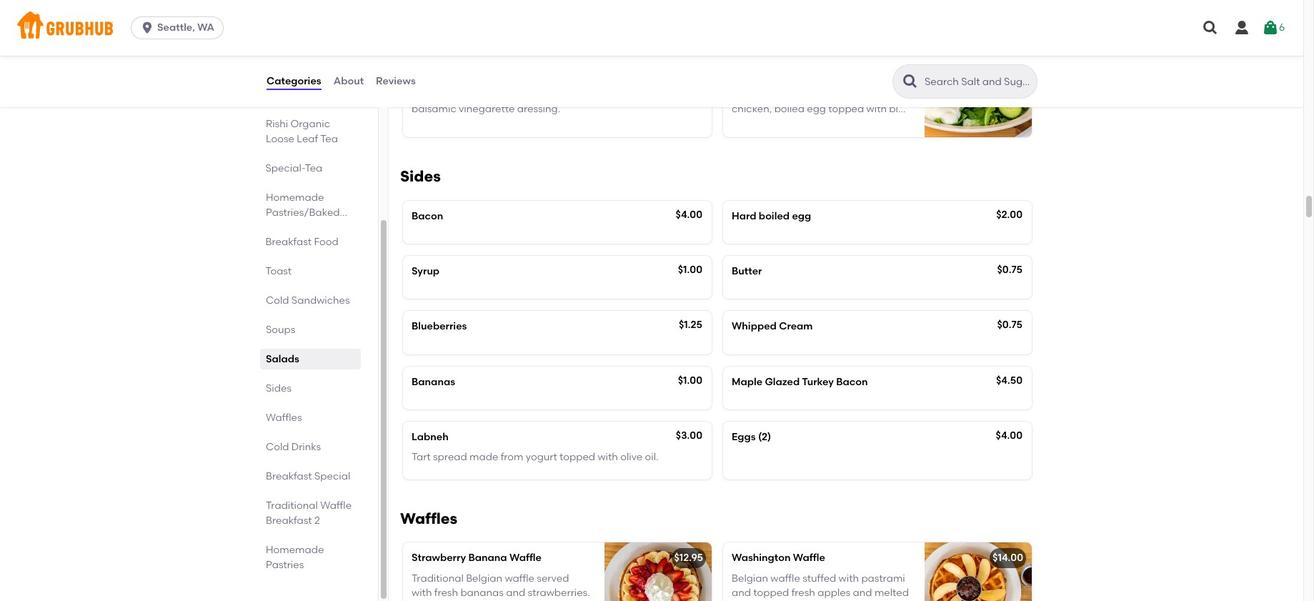Task type: locate. For each thing, give the bounding box(es) containing it.
fresh
[[435, 587, 458, 599], [792, 587, 816, 599]]

search icon image
[[902, 73, 919, 90]]

house salad
[[412, 53, 474, 66]]

0 horizontal spatial greens,
[[440, 74, 476, 86]]

svg image
[[1203, 19, 1220, 36], [1234, 19, 1251, 36]]

belgian up bananas
[[466, 573, 503, 585]]

1 horizontal spatial tomatoes,
[[830, 74, 880, 86]]

$14.00
[[993, 552, 1024, 564]]

2 belgian from the left
[[732, 573, 769, 585]]

dressing. inside fresh mixed greens, tomatoes, cucumbers, bacon, seasoned chicken, boiled egg topped with blue cheese and served with balsamic vinegarette dressing.
[[791, 132, 834, 144]]

blueberries
[[412, 321, 467, 333]]

cucumbers, up chicken,
[[732, 88, 789, 100]]

3 breakfast from the top
[[266, 515, 312, 527]]

traditional inside traditional waffle breakfast 2
[[266, 500, 318, 512]]

0 horizontal spatial cucumbers,
[[577, 74, 635, 86]]

1 vertical spatial cold
[[266, 441, 289, 453]]

2 horizontal spatial topped
[[829, 103, 865, 115]]

0 vertical spatial $1.00
[[678, 264, 703, 276]]

1 horizontal spatial vinegarette
[[732, 132, 788, 144]]

strawberry
[[412, 552, 466, 564]]

1 waffle from the left
[[505, 573, 535, 585]]

breakfast down goods at the top of page
[[266, 236, 312, 248]]

olives
[[499, 88, 526, 100]]

homemade pastries
[[266, 544, 324, 571]]

1 vertical spatial $1.00
[[678, 374, 703, 387]]

fresh inside fresh greens, craisins, mixed nuts, cucumbers, tomatoes, onions, calamata olives & goat cheese serviced with balsamic vinegarette dressing.
[[412, 74, 438, 86]]

salads
[[266, 353, 299, 365]]

seattle, wa
[[157, 21, 214, 34]]

1 vertical spatial balsamic
[[848, 117, 893, 129]]

1 horizontal spatial balsamic
[[848, 117, 893, 129]]

breakfast
[[266, 236, 312, 248], [266, 470, 312, 483], [266, 515, 312, 527]]

1 horizontal spatial bacon
[[837, 376, 868, 388]]

0 horizontal spatial svg image
[[1203, 19, 1220, 36]]

0 vertical spatial tea
[[321, 133, 338, 145]]

1 svg image from the left
[[1203, 19, 1220, 36]]

$1.00
[[678, 264, 703, 276], [678, 374, 703, 387]]

2 vertical spatial breakfast
[[266, 515, 312, 527]]

2 svg image from the left
[[1234, 19, 1251, 36]]

1 horizontal spatial served
[[791, 117, 823, 129]]

0 horizontal spatial waffles
[[266, 412, 302, 424]]

1 horizontal spatial waffle
[[771, 573, 801, 585]]

2 tomatoes, from the left
[[830, 74, 880, 86]]

and down chicken,
[[769, 117, 789, 129]]

cucumbers,
[[577, 74, 635, 86], [732, 88, 789, 100]]

$0.75
[[998, 264, 1023, 276], [998, 319, 1023, 331]]

vinegarette inside fresh greens, craisins, mixed nuts, cucumbers, tomatoes, onions, calamata olives & goat cheese serviced with balsamic vinegarette dressing.
[[459, 103, 515, 115]]

balsamic inside fresh greens, craisins, mixed nuts, cucumbers, tomatoes, onions, calamata olives & goat cheese serviced with balsamic vinegarette dressing.
[[412, 103, 457, 115]]

0 horizontal spatial dressing.
[[517, 103, 561, 115]]

waffle
[[505, 573, 535, 585], [771, 573, 801, 585]]

fresh
[[412, 74, 438, 86], [732, 74, 758, 86]]

1 vertical spatial breakfast
[[266, 470, 312, 483]]

belgian
[[466, 573, 503, 585], [732, 573, 769, 585]]

tomatoes, inside fresh mixed greens, tomatoes, cucumbers, bacon, seasoned chicken, boiled egg topped with blue cheese and served with balsamic vinegarette dressing.
[[830, 74, 880, 86]]

salad
[[445, 53, 474, 66], [762, 53, 791, 66]]

breakfast down 'cold drinks'
[[266, 470, 312, 483]]

bacon right 'turkey' on the right of the page
[[837, 376, 868, 388]]

homemade up pastries/baked
[[266, 192, 324, 204]]

0 horizontal spatial fresh
[[412, 74, 438, 86]]

blue
[[890, 103, 911, 115]]

serviced
[[601, 88, 642, 100]]

loose
[[266, 133, 295, 145]]

tomatoes, down $10.00
[[637, 74, 686, 86]]

1 tomatoes, from the left
[[637, 74, 686, 86]]

with inside fresh greens, craisins, mixed nuts, cucumbers, tomatoes, onions, calamata olives & goat cheese serviced with balsamic vinegarette dressing.
[[644, 88, 665, 100]]

cheese inside fresh greens, craisins, mixed nuts, cucumbers, tomatoes, onions, calamata olives & goat cheese serviced with balsamic vinegarette dressing.
[[564, 88, 599, 100]]

1 fresh from the left
[[412, 74, 438, 86]]

0 horizontal spatial fresh
[[435, 587, 458, 599]]

traditional waffle breakfast 2
[[266, 500, 352, 527]]

(2)
[[759, 431, 772, 443]]

with up apples
[[839, 573, 859, 585]]

1 vertical spatial cheese
[[732, 117, 767, 129]]

waffle down special
[[320, 500, 352, 512]]

bananas
[[412, 376, 455, 388]]

1 horizontal spatial greens,
[[792, 74, 828, 86]]

1 cold from the top
[[266, 295, 289, 307]]

1 horizontal spatial traditional
[[412, 573, 464, 585]]

homemade for pastries
[[266, 544, 324, 556]]

toast
[[266, 265, 292, 277]]

about
[[334, 75, 364, 87]]

waffles up 'cold drinks'
[[266, 412, 302, 424]]

0 horizontal spatial vinegarette
[[459, 103, 515, 115]]

apples
[[818, 587, 851, 599]]

tea inside rishi organic loose leaf tea
[[321, 133, 338, 145]]

0 vertical spatial waffles
[[266, 412, 302, 424]]

and right bananas
[[506, 587, 526, 599]]

1 horizontal spatial mixed
[[760, 74, 790, 86]]

0 vertical spatial cheese
[[564, 88, 599, 100]]

glazed
[[765, 376, 800, 388]]

1 $0.75 from the top
[[998, 264, 1023, 276]]

traditional up '2'
[[266, 500, 318, 512]]

traditional down strawberry
[[412, 573, 464, 585]]

vinegarette inside fresh mixed greens, tomatoes, cucumbers, bacon, seasoned chicken, boiled egg topped with blue cheese and served with balsamic vinegarette dressing.
[[732, 132, 788, 144]]

0 vertical spatial homemade
[[266, 192, 324, 204]]

balsamic
[[412, 103, 457, 115], [848, 117, 893, 129]]

fresh inside belgian waffle stuffed with pastrami and topped fresh apples and melte
[[792, 587, 816, 599]]

salad right cobb at the top right of page
[[762, 53, 791, 66]]

1 vertical spatial dressing.
[[791, 132, 834, 144]]

waffle up traditional belgian waffle served with fresh bananas and strawberries
[[510, 552, 542, 564]]

0 vertical spatial bacon
[[412, 210, 444, 222]]

$1.00 up $1.25
[[678, 264, 703, 276]]

$0.75 for butter
[[998, 264, 1023, 276]]

0 horizontal spatial served
[[537, 573, 569, 585]]

dressing.
[[517, 103, 561, 115], [791, 132, 834, 144]]

0 vertical spatial vinegarette
[[459, 103, 515, 115]]

0 horizontal spatial svg image
[[140, 21, 155, 35]]

traditional belgian waffle served with fresh bananas and strawberries
[[412, 573, 590, 601]]

1 horizontal spatial waffle
[[510, 552, 542, 564]]

fresh inside traditional belgian waffle served with fresh bananas and strawberries
[[435, 587, 458, 599]]

homemade up pastries
[[266, 544, 324, 556]]

2 cold from the top
[[266, 441, 289, 453]]

waffle down washington waffle
[[771, 573, 801, 585]]

with inside belgian waffle stuffed with pastrami and topped fresh apples and melte
[[839, 573, 859, 585]]

olive
[[621, 451, 643, 463]]

2 $0.75 from the top
[[998, 319, 1023, 331]]

and down washington
[[732, 587, 751, 599]]

1 horizontal spatial topped
[[754, 587, 790, 599]]

1 breakfast from the top
[[266, 236, 312, 248]]

waffle down the banana in the left of the page
[[505, 573, 535, 585]]

traditional
[[266, 500, 318, 512], [412, 573, 464, 585]]

fresh down stuffed
[[792, 587, 816, 599]]

breakfast inside traditional waffle breakfast 2
[[266, 515, 312, 527]]

fresh inside fresh mixed greens, tomatoes, cucumbers, bacon, seasoned chicken, boiled egg topped with blue cheese and served with balsamic vinegarette dressing.
[[732, 74, 758, 86]]

cucumbers, inside fresh greens, craisins, mixed nuts, cucumbers, tomatoes, onions, calamata olives & goat cheese serviced with balsamic vinegarette dressing.
[[577, 74, 635, 86]]

1 mixed from the left
[[520, 74, 549, 86]]

with inside traditional belgian waffle served with fresh bananas and strawberries
[[412, 587, 432, 599]]

2 fresh from the left
[[732, 74, 758, 86]]

2 homemade from the top
[[266, 544, 324, 556]]

dressing. down "&"
[[517, 103, 561, 115]]

dressing. down bacon,
[[791, 132, 834, 144]]

svg image inside 6 button
[[1263, 19, 1280, 36]]

0 vertical spatial topped
[[829, 103, 865, 115]]

traditional inside traditional belgian waffle served with fresh bananas and strawberries
[[412, 573, 464, 585]]

1 horizontal spatial cucumbers,
[[732, 88, 789, 100]]

egg down bacon,
[[807, 103, 826, 115]]

sides
[[400, 167, 441, 185], [266, 383, 292, 395]]

breakfast left '2'
[[266, 515, 312, 527]]

mixed up "&"
[[520, 74, 549, 86]]

tea down leaf
[[305, 162, 323, 174]]

0 vertical spatial egg
[[807, 103, 826, 115]]

1 homemade from the top
[[266, 192, 324, 204]]

2 horizontal spatial waffle
[[794, 552, 826, 564]]

tea right leaf
[[321, 133, 338, 145]]

$4.00 left the hard
[[676, 209, 703, 221]]

maple glazed turkey bacon
[[732, 376, 868, 388]]

0 vertical spatial cucumbers,
[[577, 74, 635, 86]]

svg image for 6
[[1263, 19, 1280, 36]]

waffle for washington waffle
[[794, 552, 826, 564]]

and
[[769, 117, 789, 129], [506, 587, 526, 599], [732, 587, 751, 599], [853, 587, 873, 599]]

0 horizontal spatial waffle
[[505, 573, 535, 585]]

1 horizontal spatial fresh
[[792, 587, 816, 599]]

2
[[315, 515, 320, 527]]

1 horizontal spatial fresh
[[732, 74, 758, 86]]

bacon up the syrup
[[412, 210, 444, 222]]

1 greens, from the left
[[440, 74, 476, 86]]

1 vertical spatial $0.75
[[998, 319, 1023, 331]]

turkey
[[802, 376, 834, 388]]

bacon
[[412, 210, 444, 222], [837, 376, 868, 388]]

$0.75 up $4.50
[[998, 319, 1023, 331]]

1 horizontal spatial svg image
[[1263, 19, 1280, 36]]

eggs (2)
[[732, 431, 772, 443]]

egg right the hard
[[792, 210, 812, 222]]

2 greens, from the left
[[792, 74, 828, 86]]

breakfast inside the homemade pastries/baked goods breakfast food
[[266, 236, 312, 248]]

soups
[[266, 324, 296, 336]]

tomatoes, up seasoned
[[830, 74, 880, 86]]

with down strawberry
[[412, 587, 432, 599]]

1 horizontal spatial sides
[[400, 167, 441, 185]]

1 horizontal spatial salad
[[762, 53, 791, 66]]

1 horizontal spatial cheese
[[732, 117, 767, 129]]

waffle inside belgian waffle stuffed with pastrami and topped fresh apples and melte
[[771, 573, 801, 585]]

0 vertical spatial cold
[[266, 295, 289, 307]]

2 fresh from the left
[[792, 587, 816, 599]]

0 horizontal spatial topped
[[560, 451, 596, 463]]

homemade
[[266, 192, 324, 204], [266, 544, 324, 556]]

0 horizontal spatial balsamic
[[412, 103, 457, 115]]

1 horizontal spatial svg image
[[1234, 19, 1251, 36]]

cold for cold drinks
[[266, 441, 289, 453]]

served
[[791, 117, 823, 129], [537, 573, 569, 585]]

seasoned
[[828, 88, 875, 100]]

0 vertical spatial served
[[791, 117, 823, 129]]

drinks
[[292, 441, 321, 453]]

6
[[1280, 21, 1286, 33]]

egg
[[807, 103, 826, 115], [792, 210, 812, 222]]

0 vertical spatial $0.75
[[998, 264, 1023, 276]]

with right the "serviced"
[[644, 88, 665, 100]]

cold sandwiches
[[266, 295, 350, 307]]

1 horizontal spatial $4.00
[[996, 430, 1023, 442]]

1 vertical spatial homemade
[[266, 544, 324, 556]]

cheese down nuts,
[[564, 88, 599, 100]]

svg image
[[1263, 19, 1280, 36], [140, 21, 155, 35]]

1 vertical spatial $4.00
[[996, 430, 1023, 442]]

spread
[[433, 451, 467, 463]]

waffles up strawberry
[[400, 509, 458, 527]]

vinegarette down chicken,
[[732, 132, 788, 144]]

homemade pastries/baked goods breakfast food
[[266, 192, 340, 248]]

sandwiches
[[292, 295, 350, 307]]

2 salad from the left
[[762, 53, 791, 66]]

greens,
[[440, 74, 476, 86], [792, 74, 828, 86]]

homemade inside the homemade pastries/baked goods breakfast food
[[266, 192, 324, 204]]

cold for cold sandwiches
[[266, 295, 289, 307]]

0 vertical spatial $4.00
[[676, 209, 703, 221]]

waffle up stuffed
[[794, 552, 826, 564]]

topped down seasoned
[[829, 103, 865, 115]]

$1.25
[[679, 319, 703, 331]]

tomatoes,
[[637, 74, 686, 86], [830, 74, 880, 86]]

0 horizontal spatial belgian
[[466, 573, 503, 585]]

$1.00 for maple glazed turkey bacon
[[678, 374, 703, 387]]

1 fresh from the left
[[435, 587, 458, 599]]

2 vertical spatial topped
[[754, 587, 790, 599]]

6 button
[[1263, 15, 1286, 41]]

1 horizontal spatial belgian
[[732, 573, 769, 585]]

belgian down washington
[[732, 573, 769, 585]]

washington waffle image
[[925, 543, 1032, 601]]

fresh up onions,
[[412, 74, 438, 86]]

&
[[528, 88, 536, 100]]

homemade for pastries/baked
[[266, 192, 324, 204]]

craisins,
[[478, 74, 517, 86]]

0 horizontal spatial cheese
[[564, 88, 599, 100]]

1 horizontal spatial dressing.
[[791, 132, 834, 144]]

special-
[[266, 162, 305, 174]]

0 horizontal spatial tomatoes,
[[637, 74, 686, 86]]

1 salad from the left
[[445, 53, 474, 66]]

svg image inside seattle, wa button
[[140, 21, 155, 35]]

1 vertical spatial traditional
[[412, 573, 464, 585]]

boiled down bacon,
[[775, 103, 805, 115]]

0 horizontal spatial salad
[[445, 53, 474, 66]]

0 vertical spatial boiled
[[775, 103, 805, 115]]

0 horizontal spatial mixed
[[520, 74, 549, 86]]

0 vertical spatial breakfast
[[266, 236, 312, 248]]

cold left drinks
[[266, 441, 289, 453]]

topped right yogurt
[[560, 451, 596, 463]]

boiled right the hard
[[759, 210, 790, 222]]

cold down toast
[[266, 295, 289, 307]]

fresh down cobb at the top right of page
[[732, 74, 758, 86]]

$0.75 down $2.00
[[998, 264, 1023, 276]]

1 vertical spatial served
[[537, 573, 569, 585]]

1 vertical spatial vinegarette
[[732, 132, 788, 144]]

tea
[[321, 133, 338, 145], [305, 162, 323, 174]]

topped
[[829, 103, 865, 115], [560, 451, 596, 463], [754, 587, 790, 599]]

goods
[[266, 222, 298, 234]]

salad for cobb salad
[[762, 53, 791, 66]]

cheese down chicken,
[[732, 117, 767, 129]]

cucumbers, up the "serviced"
[[577, 74, 635, 86]]

2 waffle from the left
[[771, 573, 801, 585]]

$4.50
[[997, 374, 1023, 387]]

vinegarette down calamata
[[459, 103, 515, 115]]

fresh down strawberry
[[435, 587, 458, 599]]

0 vertical spatial dressing.
[[517, 103, 561, 115]]

0 horizontal spatial traditional
[[266, 500, 318, 512]]

banana
[[469, 552, 507, 564]]

waffle inside traditional waffle breakfast 2
[[320, 500, 352, 512]]

with
[[644, 88, 665, 100], [867, 103, 887, 115], [826, 117, 846, 129], [598, 451, 618, 463], [839, 573, 859, 585], [412, 587, 432, 599]]

0 horizontal spatial $4.00
[[676, 209, 703, 221]]

salad right house
[[445, 53, 474, 66]]

1 $1.00 from the top
[[678, 264, 703, 276]]

topped down washington waffle
[[754, 587, 790, 599]]

balsamic down blue
[[848, 117, 893, 129]]

dressing. inside fresh greens, craisins, mixed nuts, cucumbers, tomatoes, onions, calamata olives & goat cheese serviced with balsamic vinegarette dressing.
[[517, 103, 561, 115]]

greens, up calamata
[[440, 74, 476, 86]]

0 horizontal spatial sides
[[266, 383, 292, 395]]

1 vertical spatial waffles
[[400, 509, 458, 527]]

greens, up bacon,
[[792, 74, 828, 86]]

$4.00 down $4.50
[[996, 430, 1023, 442]]

1 vertical spatial cucumbers,
[[732, 88, 789, 100]]

whipped cream
[[732, 321, 813, 333]]

0 vertical spatial traditional
[[266, 500, 318, 512]]

belgian inside traditional belgian waffle served with fresh bananas and strawberries
[[466, 573, 503, 585]]

0 horizontal spatial waffle
[[320, 500, 352, 512]]

belgian waffle stuffed with pastrami and topped fresh apples and melte
[[732, 573, 909, 601]]

2 $1.00 from the top
[[678, 374, 703, 387]]

$1.00 for butter
[[678, 264, 703, 276]]

2 mixed from the left
[[760, 74, 790, 86]]

balsamic down onions,
[[412, 103, 457, 115]]

$1.00 down $1.25
[[678, 374, 703, 387]]

0 vertical spatial balsamic
[[412, 103, 457, 115]]

mixed inside fresh greens, craisins, mixed nuts, cucumbers, tomatoes, onions, calamata olives & goat cheese serviced with balsamic vinegarette dressing.
[[520, 74, 549, 86]]

mixed down cobb salad
[[760, 74, 790, 86]]

washington waffle
[[732, 552, 826, 564]]

1 belgian from the left
[[466, 573, 503, 585]]

strawberry banana waffle
[[412, 552, 542, 564]]



Task type: describe. For each thing, give the bounding box(es) containing it.
$4.00 for bacon
[[676, 209, 703, 221]]

hard
[[732, 210, 757, 222]]

onions,
[[412, 88, 446, 100]]

hard boiled egg
[[732, 210, 812, 222]]

1 vertical spatial boiled
[[759, 210, 790, 222]]

butter
[[732, 265, 763, 277]]

$3.00
[[676, 430, 703, 442]]

salad for house salad
[[445, 53, 474, 66]]

food
[[315, 236, 339, 248]]

yogurt
[[526, 451, 558, 463]]

leaf
[[297, 133, 318, 145]]

1 vertical spatial tea
[[305, 162, 323, 174]]

$4.00 for eggs (2)
[[996, 430, 1023, 442]]

with left the olive on the left bottom of page
[[598, 451, 618, 463]]

served inside fresh mixed greens, tomatoes, cucumbers, bacon, seasoned chicken, boiled egg topped with blue cheese and served with balsamic vinegarette dressing.
[[791, 117, 823, 129]]

waffle for traditional waffle breakfast 2
[[320, 500, 352, 512]]

reviews button
[[375, 56, 417, 107]]

boiled inside fresh mixed greens, tomatoes, cucumbers, bacon, seasoned chicken, boiled egg topped with blue cheese and served with balsamic vinegarette dressing.
[[775, 103, 805, 115]]

greens, inside fresh mixed greens, tomatoes, cucumbers, bacon, seasoned chicken, boiled egg topped with blue cheese and served with balsamic vinegarette dressing.
[[792, 74, 828, 86]]

balsamic inside fresh mixed greens, tomatoes, cucumbers, bacon, seasoned chicken, boiled egg topped with blue cheese and served with balsamic vinegarette dressing.
[[848, 117, 893, 129]]

main navigation navigation
[[0, 0, 1304, 56]]

categories button
[[266, 56, 322, 107]]

organic
[[291, 118, 330, 130]]

fresh mixed greens, tomatoes, cucumbers, bacon, seasoned chicken, boiled egg topped with blue cheese and served with balsamic vinegarette dressing.
[[732, 74, 911, 144]]

1 vertical spatial sides
[[266, 383, 292, 395]]

1 vertical spatial egg
[[792, 210, 812, 222]]

belgian inside belgian waffle stuffed with pastrami and topped fresh apples and melte
[[732, 573, 769, 585]]

topped inside belgian waffle stuffed with pastrami and topped fresh apples and melte
[[754, 587, 790, 599]]

cheese inside fresh mixed greens, tomatoes, cucumbers, bacon, seasoned chicken, boiled egg topped with blue cheese and served with balsamic vinegarette dressing.
[[732, 117, 767, 129]]

made
[[470, 451, 499, 463]]

served inside traditional belgian waffle served with fresh bananas and strawberries
[[537, 573, 569, 585]]

bananas
[[461, 587, 504, 599]]

washington
[[732, 552, 791, 564]]

bacon,
[[792, 88, 826, 100]]

with down seasoned
[[826, 117, 846, 129]]

$2.00
[[997, 209, 1023, 221]]

strawberry banana waffle image
[[605, 543, 712, 601]]

reviews
[[376, 75, 416, 87]]

mixed inside fresh mixed greens, tomatoes, cucumbers, bacon, seasoned chicken, boiled egg topped with blue cheese and served with balsamic vinegarette dressing.
[[760, 74, 790, 86]]

seattle,
[[157, 21, 195, 34]]

traditional for traditional belgian waffle served with fresh bananas and strawberries
[[412, 573, 464, 585]]

nuts,
[[552, 74, 575, 86]]

2 breakfast from the top
[[266, 470, 312, 483]]

fresh for fresh mixed greens, tomatoes, cucumbers, bacon, seasoned chicken, boiled egg topped with blue cheese and served with balsamic vinegarette dressing.
[[732, 74, 758, 86]]

goat
[[538, 88, 561, 100]]

chicken,
[[732, 103, 772, 115]]

special-tea
[[266, 162, 323, 174]]

$10.00
[[672, 52, 703, 64]]

rishi organic loose leaf tea
[[266, 118, 338, 145]]

house
[[412, 53, 443, 66]]

maple
[[732, 376, 763, 388]]

with left blue
[[867, 103, 887, 115]]

1 vertical spatial topped
[[560, 451, 596, 463]]

1 horizontal spatial waffles
[[400, 509, 458, 527]]

and inside fresh mixed greens, tomatoes, cucumbers, bacon, seasoned chicken, boiled egg topped with blue cheese and served with balsamic vinegarette dressing.
[[769, 117, 789, 129]]

whipped
[[732, 321, 777, 333]]

Search Salt and Sugar Cafe and Bakery search field
[[924, 75, 1033, 89]]

oil.
[[645, 451, 659, 463]]

cold drinks
[[266, 441, 321, 453]]

pastrami
[[862, 573, 906, 585]]

eggs
[[732, 431, 756, 443]]

tart spread made from yogurt topped with olive oil.
[[412, 451, 659, 463]]

cobb salad
[[732, 53, 791, 66]]

0 vertical spatial sides
[[400, 167, 441, 185]]

pastries
[[266, 559, 304, 571]]

stuffed
[[803, 573, 837, 585]]

rishi
[[266, 118, 288, 130]]

categories
[[267, 75, 322, 87]]

seattle, wa button
[[131, 16, 229, 39]]

tomatoes, inside fresh greens, craisins, mixed nuts, cucumbers, tomatoes, onions, calamata olives & goat cheese serviced with balsamic vinegarette dressing.
[[637, 74, 686, 86]]

traditional for traditional waffle breakfast 2
[[266, 500, 318, 512]]

cobb
[[732, 53, 760, 66]]

waffle inside traditional belgian waffle served with fresh bananas and strawberries
[[505, 573, 535, 585]]

cobb salad image
[[925, 44, 1032, 137]]

tart
[[412, 451, 431, 463]]

wa
[[197, 21, 214, 34]]

$12.95
[[675, 552, 704, 564]]

cream
[[779, 321, 813, 333]]

from
[[501, 451, 524, 463]]

$12.00
[[994, 53, 1024, 66]]

special
[[315, 470, 351, 483]]

svg image for seattle, wa
[[140, 21, 155, 35]]

calamata
[[449, 88, 497, 100]]

and inside traditional belgian waffle served with fresh bananas and strawberries
[[506, 587, 526, 599]]

1 vertical spatial bacon
[[837, 376, 868, 388]]

egg inside fresh mixed greens, tomatoes, cucumbers, bacon, seasoned chicken, boiled egg topped with blue cheese and served with balsamic vinegarette dressing.
[[807, 103, 826, 115]]

and down pastrami
[[853, 587, 873, 599]]

pastries/baked
[[266, 207, 340, 219]]

about button
[[333, 56, 365, 107]]

cucumbers, inside fresh mixed greens, tomatoes, cucumbers, bacon, seasoned chicken, boiled egg topped with blue cheese and served with balsamic vinegarette dressing.
[[732, 88, 789, 100]]

fresh for fresh greens, craisins, mixed nuts, cucumbers, tomatoes, onions, calamata olives & goat cheese serviced with balsamic vinegarette dressing.
[[412, 74, 438, 86]]

labneh
[[412, 431, 449, 443]]

topped inside fresh mixed greens, tomatoes, cucumbers, bacon, seasoned chicken, boiled egg topped with blue cheese and served with balsamic vinegarette dressing.
[[829, 103, 865, 115]]

greens, inside fresh greens, craisins, mixed nuts, cucumbers, tomatoes, onions, calamata olives & goat cheese serviced with balsamic vinegarette dressing.
[[440, 74, 476, 86]]

0 horizontal spatial bacon
[[412, 210, 444, 222]]

breakfast special
[[266, 470, 351, 483]]

fresh greens, craisins, mixed nuts, cucumbers, tomatoes, onions, calamata olives & goat cheese serviced with balsamic vinegarette dressing.
[[412, 74, 686, 115]]

syrup
[[412, 265, 440, 277]]

$0.75 for whipped cream
[[998, 319, 1023, 331]]



Task type: vqa. For each thing, say whether or not it's contained in the screenshot.


